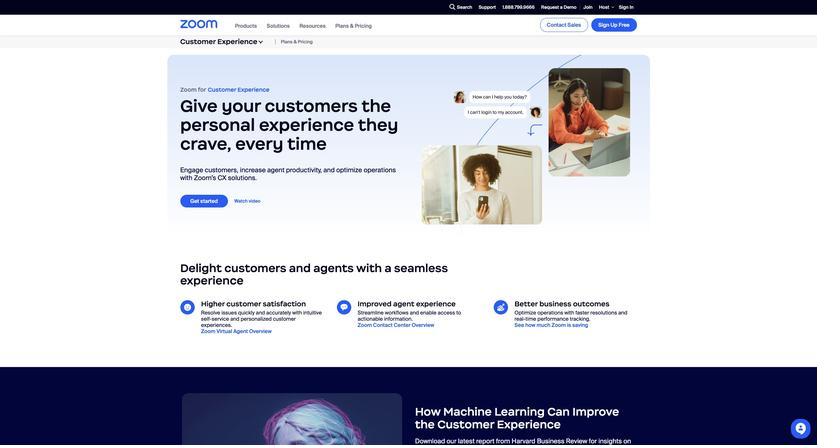 Task type: locate. For each thing, give the bounding box(es) containing it.
search image
[[450, 4, 456, 10], [450, 4, 456, 10]]

join
[[584, 4, 593, 10]]

1 horizontal spatial plans & pricing
[[336, 22, 372, 29]]

experience inside how machine learning can improve the customer experience
[[497, 417, 561, 432]]

1 vertical spatial pricing
[[298, 39, 313, 45]]

a
[[560, 4, 563, 10], [385, 261, 392, 275]]

customer experience down zoom logo
[[180, 37, 258, 46]]

get started link
[[180, 195, 228, 208]]

operations down business in the right of the page
[[538, 309, 564, 316]]

zoom down self-
[[201, 328, 215, 335]]

video
[[249, 198, 261, 204]]

1 vertical spatial operations
[[538, 309, 564, 316]]

overview down personalized
[[249, 328, 272, 335]]

contact sales
[[547, 21, 581, 28]]

1 horizontal spatial experience
[[259, 114, 354, 135]]

0 horizontal spatial plans
[[281, 39, 293, 45]]

plans & pricing for the topmost plans & pricing link
[[336, 22, 372, 29]]

pricing for the topmost plans & pricing link
[[355, 22, 372, 29]]

can
[[548, 405, 570, 419]]

1 horizontal spatial sign
[[619, 4, 629, 10]]

1 horizontal spatial zoom
[[358, 322, 372, 329]]

plans & pricing for bottommost plans & pricing link
[[281, 39, 313, 45]]

with
[[180, 174, 193, 182], [356, 261, 382, 275], [292, 309, 302, 316], [565, 309, 575, 316]]

customer experience
[[180, 37, 258, 46], [208, 86, 270, 93]]

business
[[540, 299, 572, 308]]

host
[[600, 4, 610, 10]]

zoom inside higher customer satisfaction resolve issues quickly and accurately with intuitive self-service and personalized customer experiences. zoom virtual agent overview
[[201, 328, 215, 335]]

with inside delight customers and agents with a seamless experience
[[356, 261, 382, 275]]

resolve
[[201, 309, 220, 316]]

started
[[200, 198, 218, 205]]

pricing
[[355, 22, 372, 29], [298, 39, 313, 45]]

satisfaction
[[263, 299, 306, 308]]

your
[[222, 95, 261, 117]]

operations
[[364, 166, 396, 174], [538, 309, 564, 316]]

plans down solutions button
[[281, 39, 293, 45]]

customers,
[[205, 166, 239, 174]]

contact left sales
[[547, 21, 567, 28]]

zoom down streamline
[[358, 322, 372, 329]]

customers
[[265, 95, 358, 117], [225, 261, 287, 275]]

increase
[[240, 166, 266, 174]]

zoom left is
[[552, 322, 566, 329]]

resources
[[300, 22, 326, 29]]

search
[[457, 4, 473, 10]]

agent
[[267, 166, 285, 174], [393, 299, 415, 308]]

improved
[[358, 299, 392, 308]]

0 vertical spatial customers
[[265, 95, 358, 117]]

contact inside contact sales link
[[547, 21, 567, 28]]

customer experience up your
[[208, 86, 270, 93]]

1 horizontal spatial a
[[560, 4, 563, 10]]

1 horizontal spatial pricing
[[355, 22, 372, 29]]

and
[[324, 166, 335, 174], [289, 261, 311, 275], [256, 309, 265, 316], [410, 309, 419, 316], [619, 309, 628, 316], [230, 316, 240, 322]]

& for the topmost plans & pricing link
[[350, 22, 354, 29]]

1 horizontal spatial agent
[[393, 299, 415, 308]]

1 horizontal spatial &
[[350, 22, 354, 29]]

how
[[526, 322, 536, 329]]

1 vertical spatial the
[[415, 417, 435, 432]]

0 vertical spatial operations
[[364, 166, 396, 174]]

1 vertical spatial time
[[526, 316, 537, 322]]

0 vertical spatial the
[[362, 95, 391, 117]]

0 vertical spatial &
[[350, 22, 354, 29]]

operations right optimize at the top
[[364, 166, 396, 174]]

1 vertical spatial agent
[[393, 299, 415, 308]]

1 vertical spatial plans & pricing
[[281, 39, 313, 45]]

overview inside higher customer satisfaction resolve issues quickly and accurately with intuitive self-service and personalized customer experiences. zoom virtual agent overview
[[249, 328, 272, 335]]

sign in
[[619, 4, 634, 10]]

experience inside the give your customers the personal experience they crave, every time
[[259, 114, 354, 135]]

sign for sign up free
[[599, 21, 610, 28]]

much
[[537, 322, 551, 329]]

customer down 'satisfaction'
[[273, 316, 296, 322]]

zoom for better business outcomes
[[552, 322, 566, 329]]

0 vertical spatial sign
[[619, 4, 629, 10]]

1 horizontal spatial the
[[415, 417, 435, 432]]

solutions
[[267, 22, 290, 29]]

1 vertical spatial customer experience
[[208, 86, 270, 93]]

free
[[619, 21, 630, 28]]

1 horizontal spatial plans & pricing link
[[336, 22, 372, 29]]

0 horizontal spatial agent
[[267, 166, 285, 174]]

1 horizontal spatial overview
[[412, 322, 434, 329]]

0 horizontal spatial overview
[[249, 328, 272, 335]]

0 vertical spatial pricing
[[355, 22, 372, 29]]

1 vertical spatial experience
[[180, 274, 244, 288]]

0 vertical spatial a
[[560, 4, 563, 10]]

0 vertical spatial plans
[[336, 22, 349, 29]]

2 vertical spatial customer
[[438, 417, 495, 432]]

0 vertical spatial contact
[[547, 21, 567, 28]]

agent up workflows
[[393, 299, 415, 308]]

0 horizontal spatial &
[[294, 39, 297, 45]]

how
[[415, 405, 441, 419]]

performance
[[538, 316, 569, 322]]

time up productivity,
[[287, 133, 327, 154]]

time
[[287, 133, 327, 154], [526, 316, 537, 322]]

improved agent experience streamline workflows and enable access to actionable information. zoom contact center overview
[[358, 299, 461, 329]]

sign left the in
[[619, 4, 629, 10]]

actionable
[[358, 316, 383, 322]]

zoom inside the better business outcomes optimize operations with faster resolutions and real-time performance tracking. see how much zoom is saving
[[552, 322, 566, 329]]

sign left up
[[599, 21, 610, 28]]

watch
[[235, 198, 248, 204]]

0 horizontal spatial plans & pricing link
[[281, 39, 313, 45]]

1 vertical spatial customer
[[273, 316, 296, 322]]

overview
[[412, 322, 434, 329], [249, 328, 272, 335]]

sales
[[568, 21, 581, 28]]

1 vertical spatial sign
[[599, 21, 610, 28]]

1 vertical spatial customer
[[208, 86, 236, 93]]

zoom inside improved agent experience streamline workflows and enable access to actionable information. zoom contact center overview
[[358, 322, 372, 329]]

higher customer satisfaction image
[[180, 300, 195, 315]]

virtual
[[217, 328, 232, 335]]

give
[[180, 95, 218, 117]]

1 vertical spatial plans & pricing link
[[281, 39, 313, 45]]

0 horizontal spatial sign
[[599, 21, 610, 28]]

agent right 'increase'
[[267, 166, 285, 174]]

sign
[[619, 4, 629, 10], [599, 21, 610, 28]]

demo
[[564, 4, 577, 10]]

0 horizontal spatial plans & pricing
[[281, 39, 313, 45]]

it's not personal - it's business image
[[494, 300, 508, 315]]

request a demo
[[542, 4, 577, 10]]

sign up free link
[[592, 18, 637, 32]]

0 horizontal spatial a
[[385, 261, 392, 275]]

0 horizontal spatial pricing
[[298, 39, 313, 45]]

0 horizontal spatial customer
[[227, 299, 261, 308]]

0 vertical spatial agent
[[267, 166, 285, 174]]

2 horizontal spatial zoom
[[552, 322, 566, 329]]

time inside the give your customers the personal experience they crave, every time
[[287, 133, 327, 154]]

better
[[515, 299, 538, 308]]

plans
[[336, 22, 349, 29], [281, 39, 293, 45]]

2 vertical spatial experience
[[416, 299, 456, 308]]

0 horizontal spatial the
[[362, 95, 391, 117]]

higher
[[201, 299, 225, 308]]

2 vertical spatial experience
[[497, 417, 561, 432]]

experience inside delight customers and agents with a seamless experience
[[180, 274, 244, 288]]

issues
[[222, 309, 237, 316]]

customers inside delight customers and agents with a seamless experience
[[225, 261, 287, 275]]

2 horizontal spatial experience
[[416, 299, 456, 308]]

plans & pricing
[[336, 22, 372, 29], [281, 39, 313, 45]]

up
[[611, 21, 618, 28]]

1 horizontal spatial operations
[[538, 309, 564, 316]]

0 horizontal spatial zoom
[[201, 328, 215, 335]]

None search field
[[426, 2, 448, 13]]

1 horizontal spatial contact
[[547, 21, 567, 28]]

contact sales link
[[540, 18, 588, 32]]

the inside how machine learning can improve the customer experience
[[415, 417, 435, 432]]

time right see
[[526, 316, 537, 322]]

cx
[[218, 174, 227, 182]]

agents
[[314, 261, 354, 275]]

accurately
[[266, 309, 291, 316]]

overview down enable
[[412, 322, 434, 329]]

1 vertical spatial &
[[294, 39, 297, 45]]

0 vertical spatial experience
[[259, 114, 354, 135]]

1 vertical spatial plans
[[281, 39, 293, 45]]

0 vertical spatial time
[[287, 133, 327, 154]]

1 horizontal spatial customer
[[273, 316, 296, 322]]

1 horizontal spatial time
[[526, 316, 537, 322]]

1 vertical spatial a
[[385, 261, 392, 275]]

0 vertical spatial plans & pricing
[[336, 22, 372, 29]]

real-
[[515, 316, 526, 322]]

& for bottommost plans & pricing link
[[294, 39, 297, 45]]

0 horizontal spatial contact
[[373, 322, 393, 329]]

customer inside how machine learning can improve the customer experience
[[438, 417, 495, 432]]

plans right resources
[[336, 22, 349, 29]]

sign up free
[[599, 21, 630, 28]]

solutions.
[[228, 174, 257, 182]]

experience inside improved agent experience streamline workflows and enable access to actionable information. zoom contact center overview
[[416, 299, 456, 308]]

experience
[[218, 37, 258, 46], [238, 86, 270, 93], [497, 417, 561, 432]]

customer up quickly
[[227, 299, 261, 308]]

zoom contact center overview link
[[358, 322, 434, 329]]

with inside engage customers, increase agent productivity, and optimize operations with zoom's cx solutions.
[[180, 174, 193, 182]]

0 horizontal spatial operations
[[364, 166, 396, 174]]

0 horizontal spatial time
[[287, 133, 327, 154]]

zoom
[[358, 322, 372, 329], [552, 322, 566, 329], [201, 328, 215, 335]]

1 vertical spatial customers
[[225, 261, 287, 275]]

0 horizontal spatial experience
[[180, 274, 244, 288]]

watch video
[[235, 198, 261, 204]]

0 vertical spatial customer
[[227, 299, 261, 308]]

1 vertical spatial contact
[[373, 322, 393, 329]]

products button
[[235, 22, 257, 29]]

1 horizontal spatial plans
[[336, 22, 349, 29]]

the inside the give your customers the personal experience they crave, every time
[[362, 95, 391, 117]]

contact down streamline
[[373, 322, 393, 329]]



Task type: describe. For each thing, give the bounding box(es) containing it.
tracking.
[[570, 316, 591, 322]]

with inside higher customer satisfaction resolve issues quickly and accurately with intuitive self-service and personalized customer experiences. zoom virtual agent overview
[[292, 309, 302, 316]]

request a demo link
[[538, 0, 580, 14]]

improve
[[573, 405, 620, 419]]

request
[[542, 4, 559, 10]]

plans for the topmost plans & pricing link
[[336, 22, 349, 29]]

outcomes
[[573, 299, 610, 308]]

every
[[235, 133, 284, 154]]

crave,
[[180, 133, 231, 154]]

higher customer satisfaction resolve issues quickly and accurately with intuitive self-service and personalized customer experiences. zoom virtual agent overview
[[201, 299, 322, 335]]

center
[[394, 322, 411, 329]]

1.888.799.9666
[[503, 4, 535, 10]]

contact inside improved agent experience streamline workflows and enable access to actionable information. zoom contact center overview
[[373, 322, 393, 329]]

personalized
[[241, 316, 272, 322]]

resolutions
[[591, 309, 617, 316]]

personal
[[180, 114, 255, 135]]

1.888.799.9666 link
[[499, 0, 538, 14]]

workflows
[[385, 309, 409, 316]]

zoom virtual agent overview link
[[201, 328, 272, 335]]

machine
[[444, 405, 492, 419]]

0 vertical spatial experience
[[218, 37, 258, 46]]

reputation image
[[337, 300, 351, 315]]

optimize
[[336, 166, 362, 174]]

service
[[212, 316, 229, 322]]

1 vertical spatial experience
[[238, 86, 270, 93]]

sign in link
[[616, 0, 637, 14]]

0 vertical spatial plans & pricing link
[[336, 22, 372, 29]]

engage customers, increase agent productivity, and optimize operations with zoom's cx solutions.
[[180, 166, 396, 182]]

0 vertical spatial customer
[[180, 37, 216, 46]]

overview inside improved agent experience streamline workflows and enable access to actionable information. zoom contact center overview
[[412, 322, 434, 329]]

customers inside the give your customers the personal experience they crave, every time
[[265, 95, 358, 117]]

agent
[[233, 328, 248, 335]]

watch video link
[[235, 198, 261, 204]]

access
[[438, 309, 455, 316]]

give your customers the personal experience they crave, every time image
[[415, 61, 637, 231]]

see
[[515, 322, 525, 329]]

a inside delight customers and agents with a seamless experience
[[385, 261, 392, 275]]

engage
[[180, 166, 203, 174]]

faster
[[576, 309, 590, 316]]

is
[[567, 322, 571, 329]]

get started
[[190, 198, 218, 205]]

sign for sign in
[[619, 4, 629, 10]]

saving
[[573, 322, 589, 329]]

intuitive
[[303, 309, 322, 316]]

and inside improved agent experience streamline workflows and enable access to actionable information. zoom contact center overview
[[410, 309, 419, 316]]

delight
[[180, 261, 222, 275]]

resources button
[[300, 22, 326, 29]]

products
[[235, 22, 257, 29]]

to
[[457, 309, 461, 316]]

quickly
[[238, 309, 255, 316]]

pricing for bottommost plans & pricing link
[[298, 39, 313, 45]]

plans for bottommost plans & pricing link
[[281, 39, 293, 45]]

agent inside improved agent experience streamline workflows and enable access to actionable information. zoom contact center overview
[[393, 299, 415, 308]]

get
[[190, 198, 199, 205]]

delight customers and agents with a seamless experience
[[180, 261, 448, 288]]

streamline
[[358, 309, 384, 316]]

learning
[[495, 405, 545, 419]]

zoom's
[[194, 174, 216, 182]]

and inside engage customers, increase agent productivity, and optimize operations with zoom's cx solutions.
[[324, 166, 335, 174]]

information.
[[384, 316, 413, 322]]

agent inside engage customers, increase agent productivity, and optimize operations with zoom's cx solutions.
[[267, 166, 285, 174]]

and inside the better business outcomes optimize operations with faster resolutions and real-time performance tracking. see how much zoom is saving
[[619, 309, 628, 316]]

join link
[[581, 0, 596, 14]]

productivity,
[[286, 166, 322, 174]]

time inside the better business outcomes optimize operations with faster resolutions and real-time performance tracking. see how much zoom is saving
[[526, 316, 537, 322]]

with inside the better business outcomes optimize operations with faster resolutions and real-time performance tracking. see how much zoom is saving
[[565, 309, 575, 316]]

self-
[[201, 316, 212, 322]]

0 vertical spatial customer experience
[[180, 37, 258, 46]]

give your customers the personal experience they crave, every time
[[180, 95, 399, 154]]

in
[[630, 4, 634, 10]]

solutions button
[[267, 22, 290, 29]]

support link
[[476, 0, 499, 14]]

zoom for higher customer satisfaction
[[201, 328, 215, 335]]

operations inside the better business outcomes optimize operations with faster resolutions and real-time performance tracking. see how much zoom is saving
[[538, 309, 564, 316]]

host button
[[596, 0, 616, 15]]

and inside delight customers and agents with a seamless experience
[[289, 261, 311, 275]]

zoom logo image
[[180, 20, 217, 28]]

how machine learning can improve the customer experience
[[415, 405, 620, 432]]

operations inside engage customers, increase agent productivity, and optimize operations with zoom's cx solutions.
[[364, 166, 396, 174]]

seamless
[[394, 261, 448, 275]]

they
[[358, 114, 399, 135]]

support
[[479, 4, 496, 10]]

experiences.
[[201, 322, 232, 329]]

optimize
[[515, 309, 537, 316]]

see how much zoom is saving link
[[515, 322, 589, 329]]

better business outcomes optimize operations with faster resolutions and real-time performance tracking. see how much zoom is saving
[[515, 299, 628, 329]]



Task type: vqa. For each thing, say whether or not it's contained in the screenshot.
using at the bottom left of page
no



